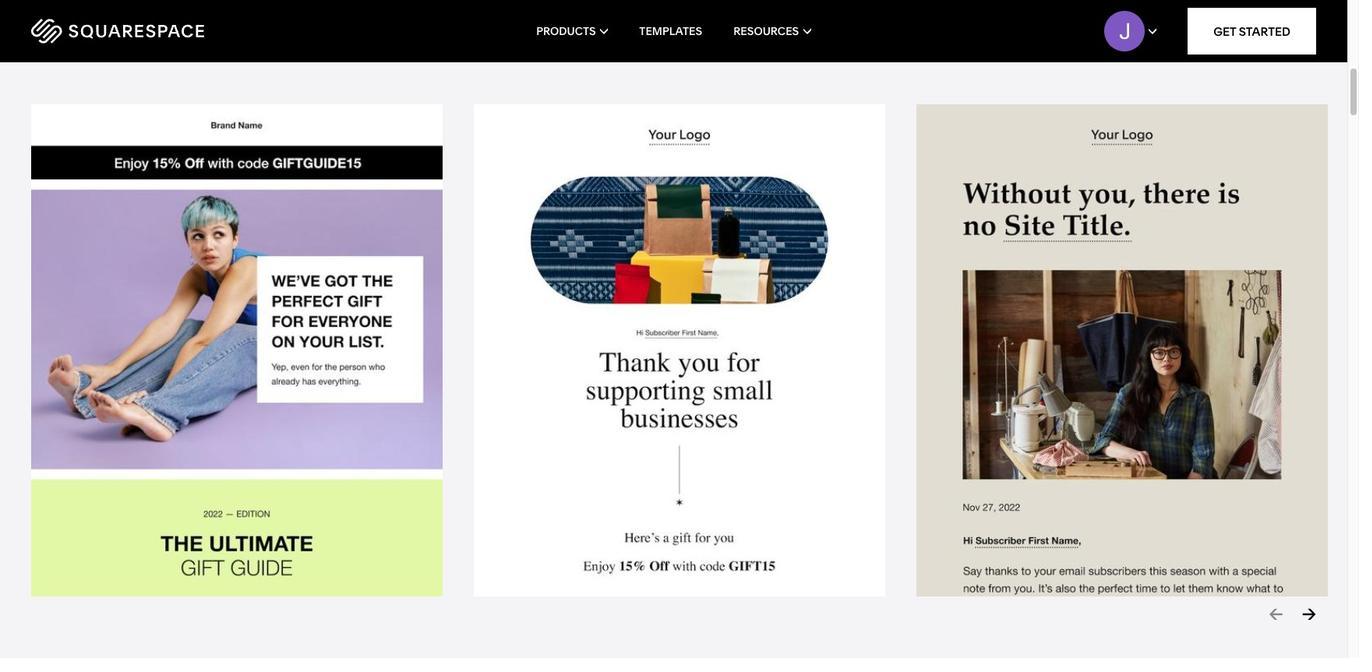 Task type: locate. For each thing, give the bounding box(es) containing it.
design
[[821, 13, 877, 34]]

expertly
[[455, 0, 522, 13]]

an
[[612, 33, 632, 54]]

your
[[713, 13, 749, 34]]

products
[[499, 33, 573, 54]]

products button
[[537, 0, 608, 62]]

email right 'an'
[[636, 33, 681, 54]]

squarespace logo image
[[31, 19, 204, 44]]

templates
[[640, 24, 703, 38]]

started
[[1240, 24, 1291, 39]]

1 vertical spatial marketing
[[685, 33, 768, 54]]

email up 'an'
[[607, 0, 652, 13]]

resources
[[734, 24, 799, 38]]

email
[[607, 0, 652, 13], [636, 33, 681, 54]]

0 vertical spatial marketing
[[656, 0, 739, 13]]

get started
[[1214, 24, 1291, 39]]

templates link
[[640, 0, 703, 62]]

in
[[524, 13, 539, 34]]

carry
[[668, 13, 709, 34]]

you
[[829, 0, 859, 13]]

expertly designed email marketing templates you can customize in minutes. easily carry your website design and products into an email marketing template.
[[436, 0, 912, 54]]

marketing
[[656, 0, 739, 13], [685, 33, 768, 54]]

email campaign template customized for your website title. image
[[917, 105, 1329, 597]]

customize
[[436, 13, 520, 34]]

0 vertical spatial email
[[607, 0, 652, 13]]

email campaign template offering a 15 percent off coupon. image
[[31, 105, 443, 597]]



Task type: vqa. For each thing, say whether or not it's contained in the screenshot.
Expertly
yes



Task type: describe. For each thing, give the bounding box(es) containing it.
can
[[863, 0, 893, 13]]

into
[[577, 33, 608, 54]]

and
[[881, 13, 912, 34]]

→ button
[[1303, 604, 1317, 625]]

get
[[1214, 24, 1237, 39]]

resources button
[[734, 0, 812, 62]]

template.
[[772, 33, 849, 54]]

designed
[[526, 0, 603, 13]]

get started link
[[1188, 8, 1317, 55]]

email campaign template with a thank you message for supporting small businesses. image
[[474, 105, 886, 597]]

website
[[753, 13, 817, 34]]

templates
[[743, 0, 825, 13]]

products
[[537, 24, 596, 38]]

minutes.
[[543, 13, 613, 34]]

→
[[1303, 604, 1317, 625]]

easily
[[617, 13, 664, 34]]

squarespace logo link
[[31, 19, 288, 44]]

1 vertical spatial email
[[636, 33, 681, 54]]



